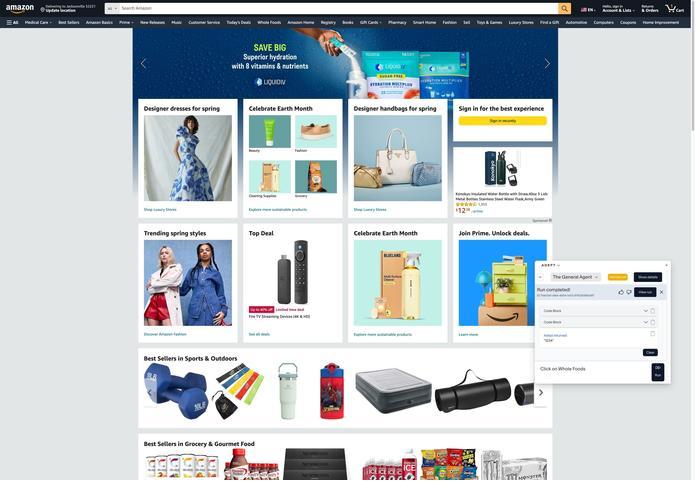Task type: vqa. For each thing, say whether or not it's contained in the screenshot.
1TB Desktop
no



Task type: locate. For each thing, give the bounding box(es) containing it.
carousel previous slide image
[[148, 390, 152, 396]]

premier protein shake, chocolate, 30g protein 1g sugar 24 vitamins minerals nutrients to support immune health, 11.5 fl... image
[[224, 449, 280, 481]]

main content
[[0, 28, 695, 481]]

stanley iceflow stainless steel tumbler with straw, vacuum insulated water bottle for home, office or car, reusable cup... image
[[278, 364, 298, 420]]

amazon image
[[6, 5, 34, 14]]

shop designer handbags in luxury stores at amazon fashion. image
[[344, 115, 452, 202]]

None submit
[[559, 3, 571, 14]]

sponsored ad element
[[133, 28, 559, 198]]

2 list from the top
[[144, 449, 695, 481]]

trending spring styles image
[[134, 240, 242, 326]]

zak designs marvel spiderman kids spout cover and built-in carrying loop made of plastic, leak-proof water bottle design... image
[[320, 364, 344, 420]]

sparkling ice, black raspberry sparkling water, zero sugar flavored water, with vitamins and antioxidants, low calorie... image
[[357, 449, 417, 481]]

amazon basics neoprene coated hexagon workout dumbbell hand weight image
[[144, 364, 209, 420]]

1 vertical spatial list
[[144, 449, 695, 481]]

0 vertical spatial list
[[144, 364, 695, 420]]

list
[[144, 364, 695, 420], [144, 449, 695, 481]]

monster energy zero ultra, sugar free energy drink, 16 ounce (pack of 15) image
[[482, 451, 558, 481]]

fashion image
[[290, 115, 343, 148]]

cleaning supplies image
[[244, 161, 296, 194]]

None search field
[[105, 3, 571, 15]]

none search field inside the navigation 'navigation'
[[105, 3, 571, 15]]

join prime. unlock deals. image
[[459, 228, 547, 338]]

none submit inside the navigation 'navigation'
[[559, 3, 571, 14]]



Task type: describe. For each thing, give the bounding box(es) containing it.
fit simplify resistance loop exercise bands with instruction guide and carry bag, set of 5 image
[[212, 364, 265, 420]]

carousel next slide image
[[540, 390, 543, 396]]

fire tv streaming devices (4k & hd) image
[[275, 240, 311, 306]]

1 list from the top
[[144, 364, 695, 420]]

shop designer dresses for spring. image
[[134, 115, 242, 202]]

frito lay fun times mix variety pack, (pack of 40) image
[[420, 449, 479, 481]]

grocery image
[[290, 161, 343, 194]]

amazon basics high-density round foam roller for exercise, massage, muscle recovery image
[[515, 377, 591, 407]]

beauty image
[[244, 115, 296, 148]]

intex dura-beam deluxe comfort-plush luxury air mattress: fiber-tech construction – built-in electric pump – dual-layer... image
[[356, 368, 432, 416]]

nespresso capsules vertuoline, medium and dark roast coffee, variety pack, stormio, odacio, melozio, 30 count, brews... image
[[283, 449, 354, 481]]

celsius assorted flavors official variety pack, functional essential energy drinks, 12 fl oz (pack of 12) image
[[144, 455, 221, 481]]

amazon basics 1/2-inch extra thick exercise yoga mat image
[[435, 370, 512, 414]]

Search Amazon text field
[[120, 3, 559, 14]]

celebrate earth month image
[[344, 240, 452, 326]]

navigation navigation
[[0, 0, 691, 28]]



